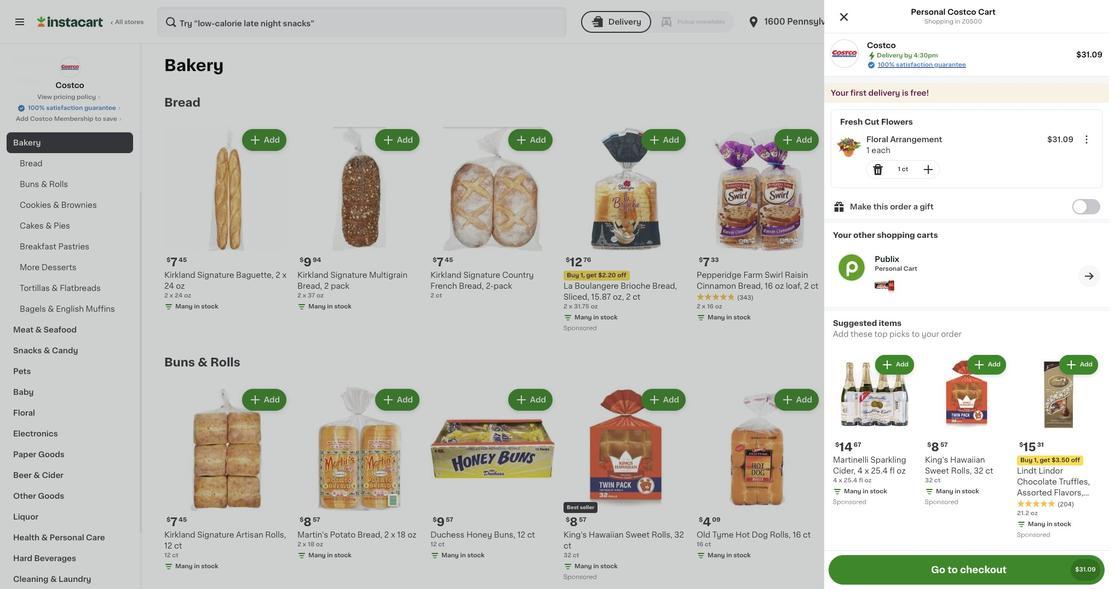 Task type: describe. For each thing, give the bounding box(es) containing it.
lindt
[[1017, 468, 1037, 475]]

cleaning
[[13, 576, 48, 584]]

kirkland signature artisan rolls, 12 ct 12 ct
[[164, 532, 286, 559]]

x inside sara lee artesano bread, 2 x 20 oz
[[1068, 272, 1073, 279]]

oz inside pepperidge farm swirl raisin cinnamon bread, 16 oz loaf, 2 ct
[[775, 283, 784, 290]]

0 vertical spatial hawaiian
[[950, 457, 985, 465]]

product group containing 14
[[833, 353, 916, 509]]

1 horizontal spatial 24
[[175, 293, 183, 299]]

$ inside $ 14 67
[[835, 443, 839, 449]]

costco logo image
[[59, 57, 80, 78]]

ct inside kirkland signature country french bread, 2-pack 2 ct
[[436, 293, 442, 299]]

$ 6 83
[[832, 257, 853, 268]]

boulangere
[[575, 283, 619, 290]]

these
[[851, 331, 873, 339]]

& for "cakes & pies" link
[[46, 222, 52, 230]]

1 horizontal spatial rolls
[[210, 357, 240, 369]]

1 horizontal spatial 18
[[397, 532, 406, 540]]

57 inside '$ 9 57'
[[446, 518, 453, 524]]

0 vertical spatial sweet
[[925, 468, 949, 475]]

more for 9
[[1059, 359, 1080, 367]]

loaf,
[[786, 283, 802, 290]]

2 inside nature's own 100% whole wheat bread, 2 x 20 oz (211) 20 oz
[[884, 283, 888, 290]]

more desserts
[[20, 264, 76, 272]]

go to cart image
[[1083, 270, 1096, 283]]

muffins
[[86, 306, 115, 313]]

seafood
[[44, 326, 77, 334]]

old tyme hamburger buns, 16 x 36 oz 16 x 36 oz
[[830, 532, 952, 559]]

1 horizontal spatial satisfaction
[[896, 62, 933, 68]]

own
[[864, 272, 882, 279]]

94
[[313, 257, 321, 263]]

household
[[13, 118, 56, 126]]

add inside suggested items add these top picks to your order
[[833, 331, 849, 339]]

1, for 15
[[1034, 458, 1038, 464]]

rolls, inside martin's potato bread rolls, 16 ct 16 ct
[[1048, 532, 1069, 540]]

$2.20
[[598, 273, 616, 279]]

goods for other goods
[[38, 493, 64, 501]]

paper
[[13, 451, 36, 459]]

kirkland for pack
[[297, 272, 328, 279]]

delivery button
[[581, 11, 651, 33]]

0 vertical spatial 24
[[164, 283, 174, 290]]

pennsylvania
[[787, 18, 844, 26]]

lindor
[[1039, 468, 1063, 475]]

goods for paper goods
[[38, 451, 64, 459]]

bread inside martin's potato bread rolls, 16 ct 16 ct
[[1023, 532, 1046, 540]]

buns, inside old tyme hamburger buns, 16 x 36 oz 16 x 36 oz
[[914, 532, 936, 540]]

1, for 12
[[581, 273, 585, 279]]

go
[[931, 566, 946, 575]]

avenue
[[846, 18, 877, 26]]

$ 12 76
[[566, 257, 591, 268]]

$ 15 31
[[1019, 442, 1044, 454]]

personal inside personal costco cart shopping in 20500
[[911, 8, 946, 16]]

1 horizontal spatial $ 8 57
[[566, 517, 586, 529]]

2 vertical spatial to
[[948, 566, 958, 575]]

checkout
[[960, 566, 1007, 575]]

oz inside la boulangere brioche bread, sliced, 15.87 oz, 2 ct 2 x 31.75 oz
[[591, 304, 598, 310]]

product group containing 12
[[564, 127, 688, 335]]

hot
[[736, 532, 750, 540]]

45 for buns & rolls
[[179, 518, 187, 524]]

cart for personal
[[904, 266, 917, 272]]

2 x 16 oz
[[697, 304, 722, 310]]

0 vertical spatial beverages
[[13, 56, 55, 64]]

buy 1, get $2.20 off
[[567, 273, 626, 279]]

assorted
[[1017, 490, 1052, 497]]

100% satisfaction guarantee inside button
[[28, 105, 116, 111]]

costco up view pricing policy link
[[55, 82, 84, 89]]

pack inside kirkland signature multigrain bread, 2 pack 2 x 37 oz
[[331, 283, 350, 290]]

0 vertical spatial buns & rolls link
[[7, 174, 133, 195]]

0 horizontal spatial order
[[890, 203, 912, 211]]

$ 7 33
[[699, 257, 719, 268]]

brioche
[[621, 283, 650, 290]]

pets
[[13, 368, 31, 376]]

1 horizontal spatial 100% satisfaction guarantee
[[878, 62, 966, 68]]

costco image
[[831, 40, 858, 67]]

1 vertical spatial by
[[904, 53, 912, 59]]

product group containing 15
[[1017, 353, 1101, 542]]

flavors,
[[1054, 490, 1084, 497]]

go to cart element
[[1079, 265, 1101, 287]]

floral link
[[7, 403, 133, 424]]

farm
[[744, 272, 763, 279]]

save
[[103, 116, 117, 122]]

best
[[567, 506, 579, 511]]

cleaning & laundry link
[[7, 570, 133, 590]]

4:30pm inside "link"
[[1005, 18, 1038, 26]]

flatbreads
[[60, 285, 101, 293]]

martin's for martin's potato bread, 2 x 18 oz
[[297, 532, 328, 540]]

kirkland for ct
[[164, 532, 195, 540]]

meat
[[13, 326, 33, 334]]

21.2 inside lindt lindor chocolate truffles, assorted flavors, 21.2 oz
[[1017, 501, 1032, 508]]

1 horizontal spatial 4
[[833, 478, 837, 484]]

31
[[1037, 443, 1044, 449]]

33
[[711, 257, 719, 263]]

0 horizontal spatial bread
[[20, 160, 43, 168]]

0 vertical spatial 36
[[830, 543, 840, 551]]

guarantee inside button
[[84, 105, 116, 111]]

oz inside lindt lindor chocolate truffles, assorted flavors, 21.2 oz
[[1034, 501, 1043, 508]]

$ inside "$ 6 83"
[[832, 257, 836, 263]]

floral arrangement button
[[867, 134, 1038, 145]]

bread, inside la boulangere brioche bread, sliced, 15.87 oz, 2 ct 2 x 31.75 oz
[[652, 283, 677, 290]]

snacks & candy link
[[7, 341, 133, 362]]

instacart logo image
[[37, 15, 103, 28]]

kirkland for 2-
[[431, 272, 462, 279]]

costco inside personal costco cart shopping in 20500
[[948, 8, 976, 16]]

personal inside publix personal cart
[[875, 266, 902, 272]]

english
[[56, 306, 84, 313]]

remove floral arrangement image
[[872, 163, 885, 176]]

by inside "link"
[[992, 18, 1003, 26]]

get for 12
[[586, 273, 597, 279]]

pack inside kirkland signature country french bread, 2-pack 2 ct
[[494, 283, 512, 290]]

0 vertical spatial king's
[[925, 457, 948, 465]]

0 vertical spatial $31.09
[[1077, 51, 1103, 59]]

tyme for hot
[[712, 532, 734, 540]]

gift
[[920, 203, 934, 211]]

other
[[853, 232, 875, 239]]

add inside "add costco membership to save" link
[[16, 116, 29, 122]]

raisin
[[785, 272, 808, 279]]

your first delivery is free!
[[831, 89, 929, 97]]

1 horizontal spatial delivery
[[877, 53, 903, 59]]

0 horizontal spatial delivery by 4:30pm
[[877, 53, 938, 59]]

add button for sara lee artesano bread, 2 x 20 oz
[[1042, 130, 1084, 150]]

get for 15
[[1040, 458, 1050, 464]]

1600 pennsylvania avenue northwest button
[[747, 7, 924, 37]]

service type group
[[581, 11, 734, 33]]

tortillas & flatbreads
[[20, 285, 101, 293]]

snacks
[[13, 347, 42, 355]]

$ 7 45 for bread
[[167, 257, 187, 268]]

1 vertical spatial 20
[[896, 283, 907, 290]]

stores
[[124, 19, 144, 25]]

buy for 15
[[1021, 458, 1033, 464]]

0 vertical spatial fl
[[890, 468, 895, 475]]

$ 4 09
[[699, 517, 721, 529]]

83
[[845, 257, 853, 263]]

& for cleaning & laundry link in the bottom left of the page
[[50, 576, 57, 584]]

bread, inside kirkland signature country french bread, 2-pack 2 ct
[[459, 283, 484, 290]]

add button for kirkland signature artisan rolls, 12 ct
[[243, 391, 285, 410]]

kirkland for 24
[[164, 272, 195, 279]]

shopping
[[925, 19, 954, 25]]

0 horizontal spatial buns
[[20, 181, 39, 188]]

45 for bread
[[179, 257, 187, 263]]

oz inside sara lee artesano bread, 2 x 20 oz
[[963, 283, 972, 290]]

1 horizontal spatial buns
[[164, 357, 195, 369]]

country
[[502, 272, 534, 279]]

16 inside pepperidge farm swirl raisin cinnamon bread, 16 oz loaf, 2 ct
[[765, 283, 773, 290]]

add button for martin's potato bread, 2 x 18 oz
[[376, 391, 419, 410]]

add button for kirkland signature country french bread, 2-pack
[[509, 130, 552, 150]]

0 vertical spatial bread
[[164, 97, 201, 108]]

1 vertical spatial bakery
[[13, 139, 41, 147]]

pepperidge farm swirl raisin cinnamon bread, 16 oz loaf, 2 ct
[[697, 272, 819, 290]]

rolls, inside old tyme hot dog rolls, 16 ct 16 ct
[[770, 532, 791, 540]]

1 vertical spatial beverages
[[34, 555, 76, 563]]

37
[[308, 293, 315, 299]]

100% inside nature's own 100% whole wheat bread, 2 x 20 oz (211) 20 oz
[[884, 272, 904, 279]]

1 vertical spatial buns & rolls link
[[164, 357, 240, 370]]

publix
[[875, 256, 899, 263]]

15.87
[[591, 294, 611, 301]]

$ 7 45 for buns & rolls
[[167, 517, 187, 529]]

publix personal cart
[[875, 256, 917, 272]]

add button for pepperidge farm swirl raisin cinnamon bread, 16 oz loaf, 2 ct
[[776, 130, 818, 150]]

2 inside kirkland signature country french bread, 2-pack 2 ct
[[431, 293, 434, 299]]

0 horizontal spatial rolls
[[49, 181, 68, 188]]

signature for country
[[463, 272, 500, 279]]

satisfaction inside button
[[46, 105, 83, 111]]

1 vertical spatial more
[[20, 264, 40, 272]]

buns, inside duchess honey buns, 12 ct 12 ct
[[494, 532, 516, 540]]

0 horizontal spatial 18
[[308, 542, 315, 548]]

pastries
[[58, 243, 89, 251]]

$ 9 57
[[433, 517, 453, 529]]

2-
[[486, 283, 494, 290]]

2 horizontal spatial 4
[[858, 468, 863, 475]]

2 vertical spatial 20
[[830, 304, 838, 310]]

produce link
[[7, 28, 133, 49]]

1 horizontal spatial 25.4
[[871, 468, 888, 475]]

meat & seafood
[[13, 326, 77, 334]]

tortillas & flatbreads link
[[7, 278, 133, 299]]

0 horizontal spatial fl
[[859, 478, 863, 484]]

4 inside item carousel region
[[703, 517, 711, 529]]

bread, inside 'martin's potato bread, 2 x 18 oz 2 x 18 oz'
[[358, 532, 382, 540]]

seller
[[580, 506, 594, 511]]

1 vertical spatial 1
[[898, 167, 901, 173]]

1600 pennsylvania avenue northwest
[[765, 18, 924, 26]]

martinelli
[[833, 457, 869, 465]]

chocolate
[[1017, 479, 1057, 486]]

cut
[[865, 118, 880, 126]]

martin's for martin's potato bread rolls, 16 ct
[[963, 532, 994, 540]]

shopping
[[877, 232, 915, 239]]

liquor link
[[7, 507, 133, 528]]

king's inside item carousel region
[[564, 532, 587, 540]]

costco down the frozen
[[30, 116, 53, 122]]

to inside "add costco membership to save" link
[[95, 116, 101, 122]]

kirkland signature baguette, 2 x 24 oz 2 x 24 oz
[[164, 272, 287, 299]]

item carousel region for bread
[[164, 123, 1103, 339]]

1 inside floral arrangement 1 each
[[867, 147, 870, 154]]

$ inside '$ 9 57'
[[433, 518, 437, 524]]

1 horizontal spatial guarantee
[[934, 62, 966, 68]]

$ inside $ 9 94
[[300, 257, 304, 263]]

& for bagels & english muffins link
[[48, 306, 54, 313]]

cookies & brownies link
[[7, 195, 133, 216]]

wheat
[[830, 283, 855, 290]]

costco link
[[55, 57, 84, 91]]

product group
[[832, 130, 1102, 184]]

snacks & candy
[[13, 347, 78, 355]]

buy for 12
[[567, 273, 579, 279]]

1 vertical spatial 36
[[843, 553, 851, 559]]

beer & cider
[[13, 472, 64, 480]]

cookies
[[20, 202, 51, 209]]

beer & cider link
[[7, 466, 133, 486]]

all stores
[[115, 19, 144, 25]]

flowers
[[881, 118, 913, 126]]

1 vertical spatial 25.4
[[844, 478, 858, 484]]

0 vertical spatial bakery
[[164, 58, 224, 73]]

2 vertical spatial $31.09
[[1075, 568, 1096, 574]]

add button for nature's own 100% whole wheat bread, 2 x 20 oz
[[909, 130, 951, 150]]

martin's potato bread, 2 x 18 oz 2 x 18 oz
[[297, 532, 417, 548]]



Task type: locate. For each thing, give the bounding box(es) containing it.
rolls, inside kirkland signature artisan rolls, 12 ct 12 ct
[[265, 532, 286, 540]]

northwest
[[879, 18, 924, 26]]

0 horizontal spatial satisfaction
[[46, 105, 83, 111]]

100% satisfaction guarantee up free!
[[878, 62, 966, 68]]

produce
[[13, 35, 47, 43]]

kirkland inside kirkland signature artisan rolls, 12 ct 12 ct
[[164, 532, 195, 540]]

1 vertical spatial goods
[[38, 493, 64, 501]]

personal down publix
[[875, 266, 902, 272]]

health & personal care link
[[7, 528, 133, 549]]

view more for 4
[[1038, 359, 1080, 367]]

cider,
[[833, 468, 856, 475]]

1 vertical spatial cart
[[904, 266, 917, 272]]

martin's inside 'martin's potato bread, 2 x 18 oz 2 x 18 oz'
[[297, 532, 328, 540]]

fresh cut flowers
[[840, 118, 913, 126]]

product group containing 4
[[697, 387, 821, 563]]

0 horizontal spatial 20
[[830, 304, 838, 310]]

guarantee down shopping
[[934, 62, 966, 68]]

0 vertical spatial by
[[992, 18, 1003, 26]]

2 old from the left
[[830, 532, 844, 540]]

more
[[1059, 99, 1080, 107], [20, 264, 40, 272], [1059, 359, 1080, 367]]

1 view more link from the top
[[1038, 98, 1087, 108]]

& inside meat & seafood link
[[35, 326, 42, 334]]

view more link for 7
[[1038, 98, 1087, 108]]

signature inside kirkland signature country french bread, 2-pack 2 ct
[[463, 272, 500, 279]]

0 horizontal spatial 1
[[867, 147, 870, 154]]

$ 7 45 up kirkland signature artisan rolls, 12 ct 12 ct at the bottom of the page
[[167, 517, 187, 529]]

to left your
[[912, 331, 920, 339]]

1 21.2 from the top
[[1017, 501, 1032, 508]]

sliced,
[[564, 294, 589, 301]]

1 horizontal spatial 20
[[896, 283, 907, 290]]

0 vertical spatial your
[[831, 89, 849, 97]]

0 horizontal spatial potato
[[330, 532, 356, 540]]

beverages up cleaning & laundry at the left of the page
[[34, 555, 76, 563]]

2 item carousel region from the top
[[164, 383, 1103, 588]]

4:30pm up 100% satisfaction guarantee link
[[914, 53, 938, 59]]

tyme down the 09
[[712, 532, 734, 540]]

21.2 down assorted
[[1017, 511, 1029, 517]]

bread link for 7's view more link
[[164, 96, 201, 110]]

1 horizontal spatial bread link
[[164, 96, 201, 110]]

0 vertical spatial buns
[[20, 181, 39, 188]]

1 horizontal spatial 4:30pm
[[1005, 18, 1038, 26]]

martin's potato bread rolls, 16 ct 16 ct
[[963, 532, 1079, 559]]

2 goods from the top
[[38, 493, 64, 501]]

get up boulangere
[[586, 273, 597, 279]]

0 horizontal spatial buns & rolls link
[[7, 174, 133, 195]]

more desserts link
[[7, 257, 133, 278]]

1 horizontal spatial off
[[1071, 458, 1080, 464]]

signature inside "kirkland signature baguette, 2 x 24 oz 2 x 24 oz"
[[197, 272, 234, 279]]

sweet inside item carousel region
[[626, 532, 650, 540]]

2 horizontal spatial 20
[[1075, 272, 1085, 279]]

None search field
[[157, 7, 567, 37]]

2 view more link from the top
[[1038, 358, 1087, 369]]

1 vertical spatial buns & rolls
[[164, 357, 240, 369]]

floral up each
[[867, 136, 889, 144]]

more for 7
[[1059, 99, 1080, 107]]

0 vertical spatial 100%
[[878, 62, 895, 68]]

0 horizontal spatial to
[[95, 116, 101, 122]]

delivery by 4:30pm inside delivery by 4:30pm "link"
[[955, 18, 1038, 26]]

1 vertical spatial 100%
[[28, 105, 45, 111]]

1 vertical spatial king's hawaiian sweet rolls, 32 ct 32 ct
[[564, 532, 684, 559]]

potato inside 'martin's potato bread, 2 x 18 oz 2 x 18 oz'
[[330, 532, 356, 540]]

sponsored badge image
[[564, 326, 597, 332], [833, 500, 866, 506], [925, 500, 958, 506], [1017, 533, 1050, 539], [564, 575, 597, 581]]

$ 7 45 up french at the left
[[433, 257, 453, 268]]

9
[[304, 257, 312, 268], [437, 517, 445, 529]]

0 horizontal spatial 9
[[304, 257, 312, 268]]

martin's inside martin's potato bread rolls, 16 ct 16 ct
[[963, 532, 994, 540]]

costco down 'northwest'
[[867, 42, 896, 49]]

& inside cookies & brownies link
[[53, 202, 59, 209]]

0 vertical spatial bread link
[[164, 96, 201, 110]]

your for your other shopping carts
[[833, 232, 852, 239]]

old
[[697, 532, 711, 540], [830, 532, 844, 540]]

1 vertical spatial buns
[[164, 357, 195, 369]]

(204)
[[1058, 502, 1074, 508]]

2 view more from the top
[[1038, 359, 1080, 367]]

beverages down the produce
[[13, 56, 55, 64]]

1 vertical spatial to
[[912, 331, 920, 339]]

bagels & english muffins
[[20, 306, 115, 313]]

signature left multigrain
[[330, 272, 367, 279]]

1600
[[765, 18, 785, 26]]

6
[[836, 257, 844, 268]]

45 up kirkland signature artisan rolls, 12 ct 12 ct at the bottom of the page
[[179, 518, 187, 524]]

signature inside kirkland signature multigrain bread, 2 pack 2 x 37 oz
[[330, 272, 367, 279]]

delivery inside "link"
[[955, 18, 990, 26]]

1 vertical spatial 24
[[175, 293, 183, 299]]

old left hamburger
[[830, 532, 844, 540]]

1 horizontal spatial delivery by 4:30pm
[[955, 18, 1038, 26]]

cakes & pies link
[[7, 216, 133, 237]]

costco up the 20500
[[948, 8, 976, 16]]

ct inside group
[[902, 167, 909, 173]]

potato for bread
[[996, 532, 1021, 540]]

breakfast
[[20, 243, 56, 251]]

add button for kirkland signature baguette, 2 x 24 oz
[[243, 130, 285, 150]]

4 down martinelli
[[858, 468, 863, 475]]

0 vertical spatial 1,
[[581, 273, 585, 279]]

$ 8 57 for 7
[[300, 517, 320, 529]]

view for 9
[[1038, 359, 1057, 367]]

add button for martin's potato bread rolls, 16 ct
[[1042, 391, 1084, 410]]

2 horizontal spatial delivery
[[955, 18, 990, 26]]

100% satisfaction guarantee down view pricing policy link
[[28, 105, 116, 111]]

duchess
[[431, 532, 465, 540]]

bread, inside nature's own 100% whole wheat bread, 2 x 20 oz (211) 20 oz
[[857, 283, 882, 290]]

old inside old tyme hamburger buns, 16 x 36 oz 16 x 36 oz
[[830, 532, 844, 540]]

1 right the remove floral arrangement image
[[898, 167, 901, 173]]

(343)
[[737, 295, 754, 301]]

breakfast pastries
[[20, 243, 89, 251]]

$31.09 inside product group
[[1047, 136, 1074, 144]]

bread
[[164, 97, 201, 108], [20, 160, 43, 168], [1023, 532, 1046, 540]]

0 horizontal spatial tyme
[[712, 532, 734, 540]]

goods down cider
[[38, 493, 64, 501]]

candy
[[52, 347, 78, 355]]

1 martin's from the left
[[297, 532, 328, 540]]

$8.57 element
[[963, 516, 1087, 530]]

& inside beer & cider link
[[34, 472, 40, 480]]

2 tyme from the left
[[846, 532, 867, 540]]

100% inside 100% satisfaction guarantee button
[[28, 105, 45, 111]]

best seller
[[567, 506, 594, 511]]

item carousel region
[[164, 123, 1103, 339], [164, 383, 1103, 588]]

king's down best
[[564, 532, 587, 540]]

0 horizontal spatial sweet
[[626, 532, 650, 540]]

kirkland inside kirkland signature multigrain bread, 2 pack 2 x 37 oz
[[297, 272, 328, 279]]

signature up 2-
[[463, 272, 500, 279]]

cart inside publix personal cart
[[904, 266, 917, 272]]

2 horizontal spatial to
[[948, 566, 958, 575]]

& for health & personal care link
[[41, 535, 48, 542]]

0 vertical spatial to
[[95, 116, 101, 122]]

duchess honey buns, 12 ct 12 ct
[[431, 532, 535, 548]]

1 horizontal spatial potato
[[996, 532, 1021, 540]]

0 horizontal spatial guarantee
[[84, 105, 116, 111]]

floral for floral arrangement 1 each
[[867, 136, 889, 144]]

1, down $ 15 31
[[1034, 458, 1038, 464]]

2 horizontal spatial bread
[[1023, 532, 1046, 540]]

nature's
[[830, 272, 862, 279]]

to left save
[[95, 116, 101, 122]]

0 horizontal spatial old
[[697, 532, 711, 540]]

bread, inside sara lee artesano bread, 2 x 20 oz
[[1035, 272, 1060, 279]]

100% inside 100% satisfaction guarantee link
[[878, 62, 895, 68]]

off for 15
[[1071, 458, 1080, 464]]

0 vertical spatial guarantee
[[934, 62, 966, 68]]

fl down martinelli
[[859, 478, 863, 484]]

buy up lindt
[[1021, 458, 1033, 464]]

& inside cleaning & laundry link
[[50, 576, 57, 584]]

all stores link
[[37, 7, 145, 37]]

kirkland signature multigrain bread, 2 pack 2 x 37 oz
[[297, 272, 408, 299]]

order inside suggested items add these top picks to your order
[[941, 331, 962, 339]]

& for beer & cider link
[[34, 472, 40, 480]]

25.4 down sparkling
[[871, 468, 888, 475]]

floral arrangement image
[[836, 134, 862, 161]]

suggested
[[833, 320, 877, 328]]

la
[[564, 283, 573, 290]]

2 inside pepperidge farm swirl raisin cinnamon bread, 16 oz loaf, 2 ct
[[804, 283, 809, 290]]

32
[[974, 468, 984, 475], [925, 478, 933, 484], [674, 532, 684, 540], [564, 553, 571, 559]]

view more
[[1038, 99, 1080, 107], [1038, 359, 1080, 367]]

1 horizontal spatial tyme
[[846, 532, 867, 540]]

get
[[586, 273, 597, 279], [1040, 458, 1050, 464]]

9 for kirkland signature multigrain bread, 2 pack
[[304, 257, 312, 268]]

&
[[41, 181, 47, 188], [53, 202, 59, 209], [46, 222, 52, 230], [52, 285, 58, 293], [48, 306, 54, 313], [35, 326, 42, 334], [44, 347, 50, 355], [198, 357, 208, 369], [34, 472, 40, 480], [41, 535, 48, 542], [50, 576, 57, 584]]

buy up la
[[567, 273, 579, 279]]

12
[[570, 257, 582, 268], [517, 532, 525, 540], [431, 542, 437, 548], [164, 543, 172, 551], [164, 553, 171, 559]]

tyme inside old tyme hot dog rolls, 16 ct 16 ct
[[712, 532, 734, 540]]

this
[[874, 203, 888, 211]]

frozen link
[[7, 91, 133, 112]]

1 horizontal spatial bakery
[[164, 58, 224, 73]]

meat & seafood link
[[7, 320, 133, 341]]

2 21.2 from the top
[[1017, 511, 1029, 517]]

2 inside sara lee artesano bread, 2 x 20 oz
[[1062, 272, 1066, 279]]

0 vertical spatial king's hawaiian sweet rolls, 32 ct 32 ct
[[925, 457, 993, 484]]

7 for kirkland signature baguette, 2 x 24 oz
[[171, 257, 177, 268]]

signature left artisan
[[197, 532, 234, 540]]

satisfaction up free!
[[896, 62, 933, 68]]

2 vertical spatial bread
[[1023, 532, 1046, 540]]

free!
[[911, 89, 929, 97]]

0 vertical spatial cart
[[978, 8, 996, 16]]

x inside kirkland signature multigrain bread, 2 pack 2 x 37 oz
[[303, 293, 306, 299]]

1 horizontal spatial floral
[[867, 136, 889, 144]]

tortillas
[[20, 285, 50, 293]]

1 horizontal spatial 36
[[843, 553, 851, 559]]

kirkland inside kirkland signature country french bread, 2-pack 2 ct
[[431, 272, 462, 279]]

potato for bread,
[[330, 532, 356, 540]]

floral down baby
[[13, 410, 35, 417]]

2 pack from the left
[[494, 283, 512, 290]]

tyme left hamburger
[[846, 532, 867, 540]]

bread link for the top the 'buns & rolls' link
[[7, 153, 133, 174]]

order right your
[[941, 331, 962, 339]]

& for snacks & candy link on the left
[[44, 347, 50, 355]]

floral inside floral arrangement 1 each
[[867, 136, 889, 144]]

cart down shopping
[[904, 266, 917, 272]]

45 up "kirkland signature baguette, 2 x 24 oz 2 x 24 oz" on the left of page
[[179, 257, 187, 263]]

x inside la boulangere brioche bread, sliced, 15.87 oz, 2 ct 2 x 31.75 oz
[[569, 304, 573, 310]]

1, inside item carousel region
[[581, 273, 585, 279]]

your left 'first'
[[831, 89, 849, 97]]

0 horizontal spatial 1,
[[581, 273, 585, 279]]

guarantee up save
[[84, 105, 116, 111]]

delivery inside button
[[608, 18, 641, 26]]

buns, right hamburger
[[914, 532, 936, 540]]

other
[[13, 493, 36, 501]]

8 for 14
[[931, 442, 939, 454]]

1, down $ 12 76
[[581, 273, 585, 279]]

$ inside $ 7 33
[[699, 257, 703, 263]]

0 vertical spatial rolls
[[49, 181, 68, 188]]

$ inside $ 12 76
[[566, 257, 570, 263]]

0 horizontal spatial king's hawaiian sweet rolls, 32 ct 32 ct
[[564, 532, 684, 559]]

1 tyme from the left
[[712, 532, 734, 540]]

bread, inside kirkland signature multigrain bread, 2 pack 2 x 37 oz
[[297, 283, 322, 290]]

by up 100% satisfaction guarantee link
[[904, 53, 912, 59]]

buy inside item carousel region
[[567, 273, 579, 279]]

cakes
[[20, 222, 44, 230]]

view more link for 4
[[1038, 358, 1087, 369]]

100% satisfaction guarantee button
[[17, 102, 123, 113]]

1 vertical spatial rolls
[[210, 357, 240, 369]]

0 horizontal spatial cart
[[904, 266, 917, 272]]

to right go
[[948, 566, 958, 575]]

dog
[[752, 532, 768, 540]]

cart inside personal costco cart shopping in 20500
[[978, 8, 996, 16]]

1 horizontal spatial cart
[[978, 8, 996, 16]]

100% satisfaction guarantee link
[[878, 61, 966, 70]]

4 left the 09
[[703, 517, 711, 529]]

1 horizontal spatial buns & rolls
[[164, 357, 240, 369]]

7 for kirkland signature artisan rolls, 12 ct
[[171, 517, 177, 529]]

kirkland inside "kirkland signature baguette, 2 x 24 oz 2 x 24 oz"
[[164, 272, 195, 279]]

add button for old tyme hot dog rolls, 16 ct
[[776, 391, 818, 410]]

0 horizontal spatial off
[[618, 273, 626, 279]]

old tyme hot dog rolls, 16 ct 16 ct
[[697, 532, 811, 548]]

1 horizontal spatial 9
[[437, 517, 445, 529]]

1 vertical spatial view more link
[[1038, 358, 1087, 369]]

hawaiian inside item carousel region
[[589, 532, 624, 540]]

ct inside pepperidge farm swirl raisin cinnamon bread, 16 oz loaf, 2 ct
[[811, 283, 819, 290]]

0 vertical spatial get
[[586, 273, 597, 279]]

pricing
[[54, 94, 75, 100]]

2 potato from the left
[[996, 532, 1021, 540]]

old for oz
[[830, 532, 844, 540]]

old for 16
[[697, 532, 711, 540]]

french
[[431, 283, 457, 290]]

45 up french at the left
[[445, 257, 453, 263]]

your left the 'other'
[[833, 232, 852, 239]]

cart for costco
[[978, 8, 996, 16]]

1 horizontal spatial 8
[[570, 517, 578, 529]]

14
[[839, 442, 853, 454]]

0 horizontal spatial by
[[904, 53, 912, 59]]

cinnamon
[[697, 283, 736, 290]]

martinelli sparkling cider, 4 x 25.4 fl oz 4 x 25.4 fl oz
[[833, 457, 906, 484]]

coca cola zero sugar caffeine free soda soft drink image
[[875, 276, 895, 296]]

lindt lindor chocolate truffles, assorted flavors, 21.2 oz
[[1017, 468, 1090, 508]]

8 for 7
[[304, 517, 312, 529]]

add button for duchess honey buns, 12 ct
[[509, 391, 552, 410]]

1 vertical spatial buy
[[1021, 458, 1033, 464]]

to inside suggested items add these top picks to your order
[[912, 331, 920, 339]]

15
[[1023, 442, 1036, 454]]

76
[[584, 257, 591, 263]]

order left a
[[890, 203, 912, 211]]

4 down "cider,"
[[833, 478, 837, 484]]

$ inside the $ 4 09
[[699, 518, 703, 524]]

21.2 up 21.2 oz on the bottom
[[1017, 501, 1032, 508]]

cart up the 20500
[[978, 8, 996, 16]]

bread, inside pepperidge farm swirl raisin cinnamon bread, 16 oz loaf, 2 ct
[[738, 283, 763, 290]]

31.75
[[574, 304, 589, 310]]

hamburger
[[869, 532, 912, 540]]

1 potato from the left
[[330, 532, 356, 540]]

0 horizontal spatial personal
[[50, 535, 84, 542]]

1 vertical spatial 9
[[437, 517, 445, 529]]

9 left 94
[[304, 257, 312, 268]]

floral for floral
[[13, 410, 35, 417]]

fl down sparkling
[[890, 468, 895, 475]]

$ 8 57 for 14
[[927, 442, 948, 454]]

& for meat & seafood link in the bottom of the page
[[35, 326, 42, 334]]

9 up duchess
[[437, 517, 445, 529]]

1 horizontal spatial old
[[830, 532, 844, 540]]

1 left each
[[867, 147, 870, 154]]

costco
[[948, 8, 976, 16], [867, 42, 896, 49], [55, 82, 84, 89], [30, 116, 53, 122]]

off for 12
[[618, 273, 626, 279]]

sara
[[963, 272, 980, 279]]

1 buns, from the left
[[494, 532, 516, 540]]

potato inside martin's potato bread rolls, 16 ct 16 ct
[[996, 532, 1021, 540]]

& for tortillas & flatbreads link
[[52, 285, 58, 293]]

oz inside kirkland signature multigrain bread, 2 pack 2 x 37 oz
[[317, 293, 324, 299]]

breakfast pastries link
[[7, 237, 133, 257]]

0 vertical spatial 20
[[1075, 272, 1085, 279]]

1 goods from the top
[[38, 451, 64, 459]]

7 for pepperidge farm swirl raisin cinnamon bread, 16 oz loaf, 2 ct
[[703, 257, 710, 268]]

signature for multigrain
[[330, 272, 367, 279]]

None field
[[1078, 131, 1096, 148]]

1 item carousel region from the top
[[164, 123, 1103, 339]]

add button for kirkland signature multigrain bread, 2 pack
[[376, 130, 419, 150]]

2 horizontal spatial 8
[[931, 442, 939, 454]]

item carousel region for buns & rolls
[[164, 383, 1103, 588]]

4:30pm
[[1005, 18, 1038, 26], [914, 53, 938, 59]]

off inside item carousel region
[[618, 273, 626, 279]]

& inside bagels & english muffins link
[[48, 306, 54, 313]]

old down the $ 4 09
[[697, 532, 711, 540]]

9 for duchess honey buns, 12 ct
[[437, 517, 445, 529]]

2 buns, from the left
[[914, 532, 936, 540]]

★★★★★
[[697, 294, 735, 301], [697, 294, 735, 301], [1017, 501, 1056, 508], [1017, 501, 1056, 508]]

1 horizontal spatial 1,
[[1034, 458, 1038, 464]]

& for cookies & brownies link
[[53, 202, 59, 209]]

pantry link
[[7, 70, 133, 91]]

0 vertical spatial more
[[1059, 99, 1080, 107]]

4:30pm right the 20500
[[1005, 18, 1038, 26]]

1 horizontal spatial buns & rolls link
[[164, 357, 240, 370]]

tyme for hamburger
[[846, 532, 867, 540]]

signature for baguette,
[[197, 272, 234, 279]]

$31.09
[[1077, 51, 1103, 59], [1047, 136, 1074, 144], [1075, 568, 1096, 574]]

your other shopping carts
[[833, 232, 938, 239]]

none field inside product group
[[1078, 131, 1096, 148]]

0 vertical spatial buy
[[567, 273, 579, 279]]

off right $2.20
[[618, 273, 626, 279]]

1 pack from the left
[[331, 283, 350, 290]]

desserts
[[42, 264, 76, 272]]

in inside personal costco cart shopping in 20500
[[955, 19, 961, 25]]

signature inside kirkland signature artisan rolls, 12 ct 12 ct
[[197, 532, 234, 540]]

0 vertical spatial 1
[[867, 147, 870, 154]]

0 vertical spatial view more
[[1038, 99, 1080, 107]]

add button
[[243, 130, 285, 150], [376, 130, 419, 150], [509, 130, 552, 150], [642, 130, 685, 150], [776, 130, 818, 150], [909, 130, 951, 150], [1042, 130, 1084, 150], [875, 356, 914, 375], [967, 356, 1006, 375], [1059, 356, 1098, 375], [243, 391, 285, 410], [376, 391, 419, 410], [509, 391, 552, 410], [642, 391, 685, 410], [776, 391, 818, 410], [909, 391, 951, 410], [1042, 391, 1084, 410]]

1 ct
[[898, 167, 909, 173]]

signature left baguette,
[[197, 272, 234, 279]]

0 vertical spatial 18
[[397, 532, 406, 540]]

get up lindor on the right of page
[[1040, 458, 1050, 464]]

1 vertical spatial bread link
[[7, 153, 133, 174]]

57
[[940, 443, 948, 449], [313, 518, 320, 524], [446, 518, 453, 524], [579, 518, 586, 524]]

off right the $3.50
[[1071, 458, 1080, 464]]

2
[[276, 272, 280, 279], [1062, 272, 1066, 279], [324, 283, 329, 290], [804, 283, 809, 290], [884, 283, 888, 290], [164, 293, 168, 299], [297, 293, 301, 299], [431, 293, 434, 299], [626, 294, 631, 301], [564, 304, 567, 310], [697, 304, 701, 310], [384, 532, 389, 540], [297, 542, 301, 548]]

0 vertical spatial order
[[890, 203, 912, 211]]

7 for kirkland signature country french bread, 2-pack
[[437, 257, 444, 268]]

100% down publix
[[884, 272, 904, 279]]

1 view more from the top
[[1038, 99, 1080, 107]]

goods up cider
[[38, 451, 64, 459]]

& inside tortillas & flatbreads link
[[52, 285, 58, 293]]

2 martin's from the left
[[963, 532, 994, 540]]

0 horizontal spatial buns & rolls
[[20, 181, 68, 188]]

sparkling
[[871, 457, 906, 465]]

sweet
[[925, 468, 949, 475], [626, 532, 650, 540]]

signature for artisan
[[197, 532, 234, 540]]

bagels & english muffins link
[[7, 299, 133, 320]]

satisfaction down pricing
[[46, 105, 83, 111]]

$6.71 element
[[963, 256, 1087, 270]]

0 horizontal spatial 100% satisfaction guarantee
[[28, 105, 116, 111]]

increment quantity of floral arrangement image
[[922, 163, 935, 176]]

$ 7 45 up "kirkland signature baguette, 2 x 24 oz 2 x 24 oz" on the left of page
[[167, 257, 187, 268]]

product group containing 6
[[830, 127, 954, 325]]

20 inside sara lee artesano bread, 2 x 20 oz
[[1075, 272, 1085, 279]]

add button for 16 x 36 oz
[[909, 391, 951, 410]]

100% up household
[[28, 105, 45, 111]]

personal down liquor link
[[50, 535, 84, 542]]

2 horizontal spatial personal
[[911, 8, 946, 16]]

ct inside la boulangere brioche bread, sliced, 15.87 oz, 2 ct 2 x 31.75 oz
[[633, 294, 641, 301]]

to
[[95, 116, 101, 122], [912, 331, 920, 339], [948, 566, 958, 575]]

$ inside $ 15 31
[[1019, 443, 1023, 449]]

baby
[[13, 389, 34, 397]]

100% up the delivery
[[878, 62, 895, 68]]

0 horizontal spatial 4
[[703, 517, 711, 529]]

view more for 7
[[1038, 99, 1080, 107]]

king's right sparkling
[[925, 457, 948, 465]]

0 vertical spatial floral
[[867, 136, 889, 144]]

baby link
[[7, 382, 133, 403]]

1 horizontal spatial king's hawaiian sweet rolls, 32 ct 32 ct
[[925, 457, 993, 484]]

get inside item carousel region
[[586, 273, 597, 279]]

0 horizontal spatial $ 8 57
[[300, 517, 320, 529]]

& inside health & personal care link
[[41, 535, 48, 542]]

1 vertical spatial $31.09
[[1047, 136, 1074, 144]]

1 vertical spatial 4:30pm
[[914, 53, 938, 59]]

x inside nature's own 100% whole wheat bread, 2 x 20 oz (211) 20 oz
[[890, 283, 895, 290]]

goods
[[38, 451, 64, 459], [38, 493, 64, 501]]

by right the 20500
[[992, 18, 1003, 26]]

personal up shopping
[[911, 8, 946, 16]]

1 horizontal spatial get
[[1040, 458, 1050, 464]]

25.4 down "cider,"
[[844, 478, 858, 484]]

suggested items add these top picks to your order
[[833, 320, 962, 339]]

household link
[[7, 112, 133, 133]]

0 vertical spatial 4:30pm
[[1005, 18, 1038, 26]]

old inside old tyme hot dog rolls, 16 ct 16 ct
[[697, 532, 711, 540]]

tyme inside old tyme hamburger buns, 16 x 36 oz 16 x 36 oz
[[846, 532, 867, 540]]

product group
[[164, 127, 289, 314], [297, 127, 422, 314], [431, 127, 555, 301], [564, 127, 688, 335], [697, 127, 821, 325], [830, 127, 954, 325], [963, 127, 1087, 314], [833, 353, 916, 509], [925, 353, 1008, 509], [1017, 353, 1101, 542], [164, 387, 289, 574], [297, 387, 422, 563], [431, 387, 555, 563], [564, 387, 688, 584], [697, 387, 821, 563], [830, 387, 954, 574], [963, 387, 1087, 574]]

hard beverages link
[[7, 549, 133, 570]]

other goods link
[[7, 486, 133, 507]]

your for your first delivery is free!
[[831, 89, 849, 97]]

2 vertical spatial 4
[[703, 517, 711, 529]]

buns, right honey
[[494, 532, 516, 540]]

view for 7
[[1038, 99, 1057, 107]]

1 horizontal spatial fl
[[890, 468, 895, 475]]

add
[[16, 116, 29, 122], [264, 136, 280, 144], [397, 136, 413, 144], [530, 136, 546, 144], [663, 136, 679, 144], [796, 136, 812, 144], [929, 136, 945, 144], [1063, 136, 1079, 144], [833, 331, 849, 339], [896, 362, 909, 368], [988, 362, 1001, 368], [1080, 362, 1093, 368], [264, 397, 280, 404], [397, 397, 413, 404], [530, 397, 546, 404], [663, 397, 679, 404], [796, 397, 812, 404], [929, 397, 945, 404], [1063, 397, 1079, 404]]

fl
[[890, 468, 895, 475], [859, 478, 863, 484]]

kirkland
[[164, 272, 195, 279], [297, 272, 328, 279], [431, 272, 462, 279], [164, 532, 195, 540]]

0 vertical spatial buns & rolls
[[20, 181, 68, 188]]

1 old from the left
[[697, 532, 711, 540]]

1 horizontal spatial bread
[[164, 97, 201, 108]]

0 horizontal spatial pack
[[331, 283, 350, 290]]

fresh
[[840, 118, 863, 126]]



Task type: vqa. For each thing, say whether or not it's contained in the screenshot.
Holiday to the top
no



